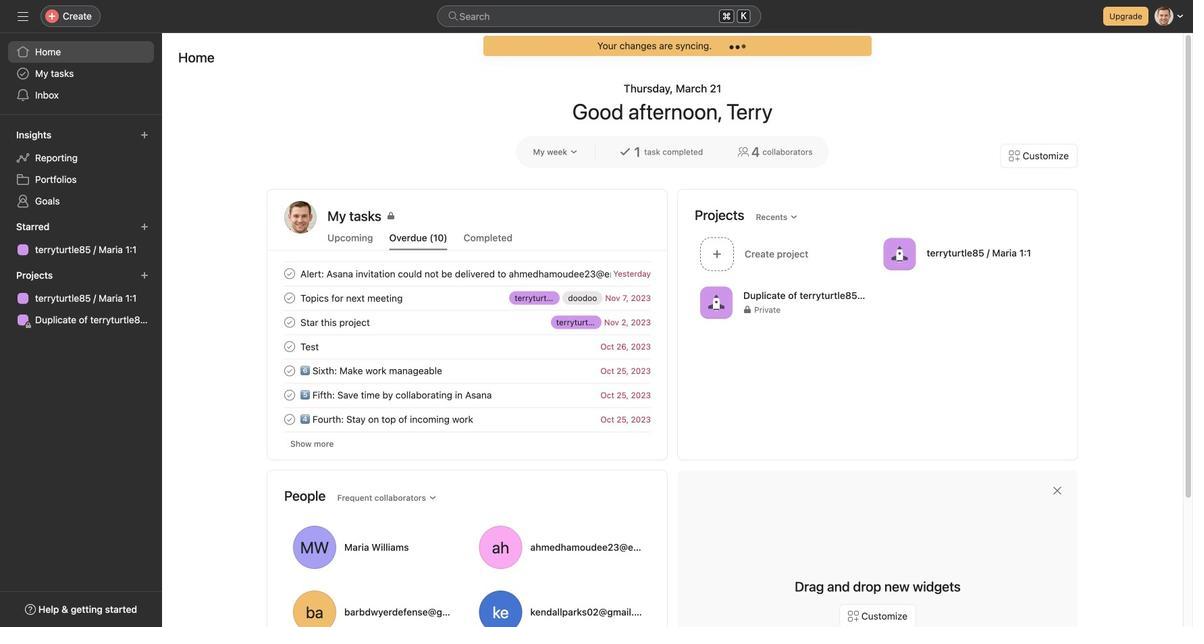 Task type: vqa. For each thing, say whether or not it's contained in the screenshot.
INSIGHTS "element"
yes



Task type: locate. For each thing, give the bounding box(es) containing it.
0 vertical spatial mark complete checkbox
[[282, 290, 298, 306]]

1 horizontal spatial rocket image
[[892, 246, 908, 262]]

2 mark complete image from the top
[[282, 314, 298, 331]]

1 vertical spatial mark complete checkbox
[[282, 387, 298, 403]]

Mark complete checkbox
[[282, 266, 298, 282], [282, 314, 298, 331], [282, 339, 298, 355], [282, 363, 298, 379], [282, 412, 298, 428]]

Search tasks, projects, and more text field
[[437, 5, 761, 27]]

Mark complete checkbox
[[282, 290, 298, 306], [282, 387, 298, 403]]

1 vertical spatial mark complete image
[[282, 363, 298, 379]]

0 horizontal spatial rocket image
[[708, 295, 725, 311]]

insights element
[[0, 123, 162, 215]]

0 vertical spatial rocket image
[[892, 246, 908, 262]]

1 mark complete checkbox from the top
[[282, 290, 298, 306]]

2 mark complete image from the top
[[282, 363, 298, 379]]

4 mark complete image from the top
[[282, 412, 298, 428]]

projects element
[[0, 263, 162, 334]]

3 mark complete checkbox from the top
[[282, 339, 298, 355]]

mark complete image
[[282, 290, 298, 306], [282, 363, 298, 379], [282, 387, 298, 403]]

view profile image
[[284, 201, 317, 234]]

list item
[[695, 234, 878, 275], [268, 262, 667, 286], [268, 286, 667, 310], [268, 310, 667, 335], [268, 335, 667, 359], [268, 359, 667, 383], [268, 383, 667, 408], [268, 408, 667, 432]]

5 mark complete checkbox from the top
[[282, 412, 298, 428]]

mark complete image for 5th mark complete option from the top
[[282, 412, 298, 428]]

1 vertical spatial rocket image
[[708, 295, 725, 311]]

2 vertical spatial mark complete image
[[282, 387, 298, 403]]

1 mark complete image from the top
[[282, 266, 298, 282]]

2 mark complete checkbox from the top
[[282, 314, 298, 331]]

None field
[[437, 5, 761, 27]]

1 mark complete image from the top
[[282, 290, 298, 306]]

3 mark complete image from the top
[[282, 339, 298, 355]]

rocket image
[[892, 246, 908, 262], [708, 295, 725, 311]]

mark complete image for third mark complete option from the bottom
[[282, 339, 298, 355]]

new project or portfolio image
[[140, 271, 149, 280]]

3 mark complete image from the top
[[282, 387, 298, 403]]

0 vertical spatial mark complete image
[[282, 290, 298, 306]]

mark complete image
[[282, 266, 298, 282], [282, 314, 298, 331], [282, 339, 298, 355], [282, 412, 298, 428]]



Task type: describe. For each thing, give the bounding box(es) containing it.
mark complete image for 4th mark complete option from the bottom of the page
[[282, 314, 298, 331]]

mark complete image for fourth mark complete option from the top
[[282, 363, 298, 379]]

1 mark complete checkbox from the top
[[282, 266, 298, 282]]

mark complete image for 2nd mark complete checkbox from the bottom
[[282, 290, 298, 306]]

mark complete image for first mark complete option from the top
[[282, 266, 298, 282]]

2 mark complete checkbox from the top
[[282, 387, 298, 403]]

dismiss image
[[1052, 486, 1063, 496]]

starred element
[[0, 215, 162, 263]]

mark complete image for 1st mark complete checkbox from the bottom
[[282, 387, 298, 403]]

add items to starred image
[[140, 223, 149, 231]]

global element
[[0, 33, 162, 114]]

4 mark complete checkbox from the top
[[282, 363, 298, 379]]

hide sidebar image
[[18, 11, 28, 22]]

new insights image
[[140, 131, 149, 139]]



